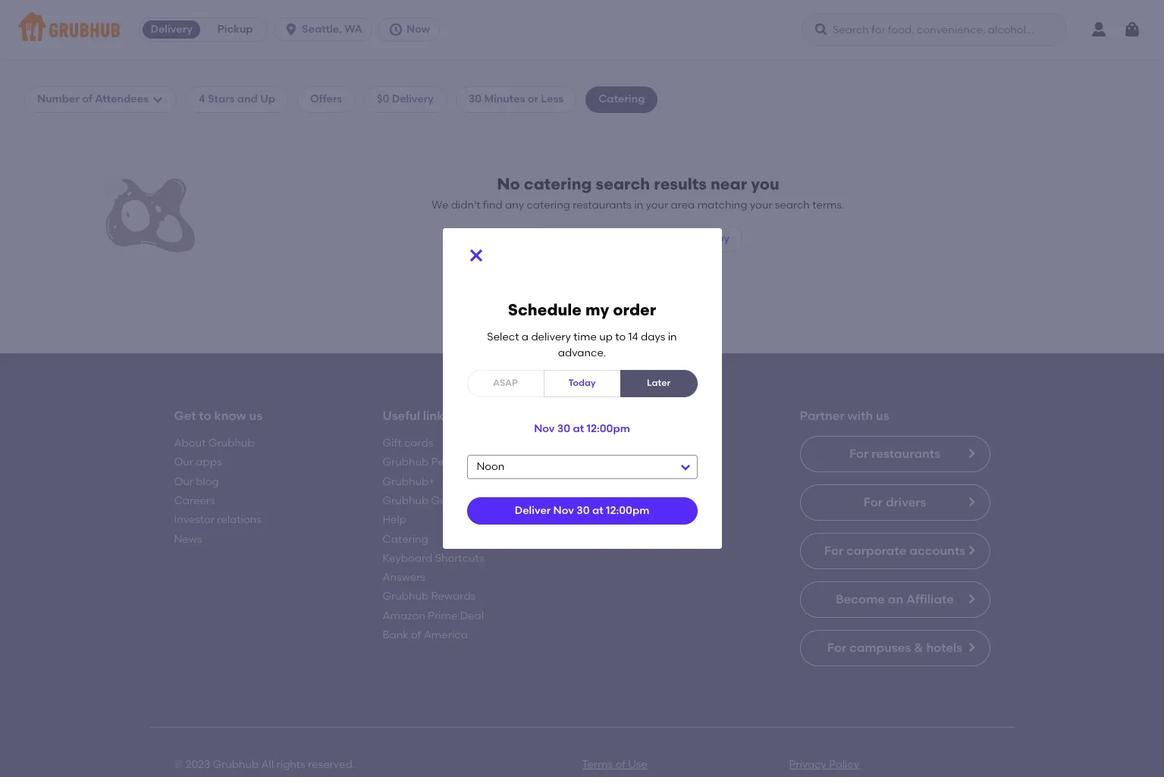 Task type: describe. For each thing, give the bounding box(es) containing it.
2023
[[186, 759, 210, 772]]

1 vertical spatial 12:00pm
[[606, 504, 650, 517]]

about grubhub link
[[174, 437, 254, 450]]

for drivers
[[864, 495, 927, 510]]

amazon
[[383, 610, 425, 623]]

privacy
[[789, 759, 827, 772]]

svg image inside no catering search results near you main content
[[152, 94, 164, 106]]

for for for drivers
[[864, 495, 883, 510]]

0 vertical spatial 12:00pm
[[587, 422, 630, 435]]

for drivers link
[[800, 485, 990, 521]]

with for connect
[[646, 409, 671, 423]]

bank
[[383, 629, 409, 642]]

terms
[[582, 759, 613, 772]]

our blog link
[[174, 475, 219, 488]]

us for partner with us
[[876, 409, 890, 423]]

catering link
[[383, 533, 428, 546]]

1 vertical spatial nov
[[553, 504, 574, 517]]

for campuses & hotels link
[[800, 630, 990, 667]]

2 vertical spatial restaurants
[[872, 447, 941, 461]]

14
[[629, 331, 639, 344]]

partner with us
[[800, 409, 890, 423]]

2 vertical spatial 30
[[577, 504, 590, 517]]

reserved.
[[308, 759, 355, 772]]

and
[[237, 93, 258, 106]]

2 our from the top
[[174, 475, 193, 488]]

minutes
[[484, 93, 525, 106]]

news link
[[174, 533, 202, 546]]

for corporate accounts
[[825, 544, 966, 558]]

any
[[505, 198, 524, 211]]

near
[[711, 174, 747, 193]]

2 horizontal spatial svg image
[[467, 247, 485, 265]]

see all catering restaurants nearby
[[547, 232, 730, 245]]

an
[[888, 592, 904, 607]]

privacy policy link
[[789, 759, 860, 772]]

we
[[432, 198, 449, 211]]

1 horizontal spatial catering
[[599, 93, 645, 106]]

nov 30 at 12:00pm
[[534, 422, 630, 435]]

2 horizontal spatial svg image
[[1124, 20, 1142, 39]]

deliver nov 30 at 12:00pm
[[515, 504, 650, 517]]

facebook twitter instagram youtube
[[591, 437, 644, 508]]

order
[[613, 301, 656, 320]]

useful links
[[383, 409, 450, 423]]

keyboard shortcuts link
[[383, 552, 484, 565]]

deliver nov 30 at 12:00pm button
[[467, 498, 698, 525]]

grubhub inside about grubhub our apps our blog careers investor relations news
[[208, 437, 254, 450]]

catering inside button
[[539, 333, 582, 345]]

twitter
[[591, 456, 626, 469]]

instagram
[[591, 475, 644, 488]]

cards
[[404, 437, 433, 450]]

for for for corporate accounts
[[825, 544, 844, 558]]

deliver
[[515, 504, 551, 517]]

gift
[[383, 437, 402, 450]]

1 vertical spatial at
[[592, 504, 604, 517]]

careers link
[[174, 495, 215, 508]]

don't
[[496, 311, 524, 324]]

all
[[569, 232, 581, 245]]

stars
[[208, 93, 235, 106]]

find
[[483, 198, 503, 211]]

our apps link
[[174, 456, 222, 469]]

new
[[515, 333, 536, 345]]

restaurants inside no catering search results near you we didn't find any catering restaurants in your area matching your search terms.
[[573, 198, 632, 211]]

30 minutes or less
[[469, 93, 564, 106]]

schedule my order
[[508, 301, 656, 320]]

for restaurants
[[850, 447, 941, 461]]

number
[[37, 93, 80, 106]]

youtube
[[591, 495, 635, 508]]

youtube link
[[591, 495, 635, 508]]

know
[[214, 409, 246, 423]]

in inside select a delivery time up to 14 days in advance.
[[668, 331, 677, 344]]

time
[[574, 331, 597, 344]]

corporate
[[847, 544, 907, 558]]

suggest a new catering restaurant for grubhub
[[461, 333, 704, 345]]

30 inside no catering search results near you main content
[[469, 93, 482, 106]]

looking
[[609, 311, 646, 324]]

connect with us
[[591, 409, 688, 423]]

number of attendees
[[37, 93, 149, 106]]

restaurant
[[585, 333, 639, 345]]

grubhub inside "suggest a new catering restaurant for grubhub" button
[[658, 333, 704, 345]]

1 vertical spatial 30
[[557, 422, 571, 435]]

to inside no catering search results near you main content
[[199, 409, 211, 423]]

later
[[647, 378, 671, 389]]

0 vertical spatial search
[[596, 174, 650, 193]]

1 horizontal spatial search
[[775, 198, 810, 211]]

pickup button
[[203, 17, 267, 42]]

to inside select a delivery time up to 14 days in advance.
[[615, 331, 626, 344]]

help
[[383, 514, 407, 527]]

asap button
[[467, 370, 544, 397]]

instagram link
[[591, 475, 644, 488]]

catering up any on the top of the page
[[524, 174, 592, 193]]

offers
[[310, 93, 342, 106]]

©
[[174, 759, 183, 772]]

seattle, wa
[[302, 23, 363, 36]]

relations
[[217, 514, 262, 527]]

grubhub guarantee link
[[383, 495, 488, 508]]

main navigation navigation
[[0, 0, 1164, 59]]

useful
[[383, 409, 420, 423]]

partner
[[800, 409, 845, 423]]

terms of use
[[582, 759, 648, 772]]

2 your from the left
[[750, 198, 773, 211]]

drivers
[[886, 495, 927, 510]]

of for terms
[[616, 759, 626, 772]]

privacy policy
[[789, 759, 860, 772]]

get
[[174, 409, 196, 423]]

4
[[199, 93, 205, 106]]

delivery button
[[140, 17, 203, 42]]

rights
[[277, 759, 306, 772]]



Task type: locate. For each thing, give the bounding box(es) containing it.
a inside select a delivery time up to 14 days in advance.
[[522, 331, 529, 344]]

svg image inside seattle, wa button
[[284, 22, 299, 37]]

grubhub down "grubhub+"
[[383, 495, 429, 508]]

1 vertical spatial to
[[199, 409, 211, 423]]

deal
[[460, 610, 484, 623]]

0 horizontal spatial of
[[82, 93, 92, 106]]

0 vertical spatial in
[[634, 198, 643, 211]]

nov
[[534, 422, 555, 435], [553, 504, 574, 517]]

advance.
[[558, 346, 606, 359]]

answers
[[383, 571, 426, 584]]

svg image
[[1124, 20, 1142, 39], [814, 22, 829, 37], [152, 94, 164, 106]]

1 vertical spatial delivery
[[392, 93, 434, 106]]

catering
[[599, 93, 645, 106], [383, 533, 428, 546]]

later button
[[620, 370, 698, 397]]

bank of america link
[[383, 629, 468, 642]]

select a delivery time up to 14 days in advance.
[[487, 331, 677, 359]]

us for connect with us
[[674, 409, 688, 423]]

1 horizontal spatial of
[[411, 629, 421, 642]]

0 vertical spatial at
[[573, 422, 584, 435]]

grubhub left all
[[213, 759, 259, 772]]

in right days
[[668, 331, 677, 344]]

results
[[654, 174, 707, 193]]

for corporate accounts link
[[800, 533, 990, 570]]

no catering search results near you main content
[[0, 59, 1164, 778]]

shortcuts
[[435, 552, 484, 565]]

nov down the today button
[[534, 422, 555, 435]]

you
[[751, 174, 780, 193]]

for for for restaurants
[[850, 447, 869, 461]]

1 horizontal spatial svg image
[[388, 22, 404, 37]]

0 vertical spatial 30
[[469, 93, 482, 106]]

help link
[[383, 514, 407, 527]]

1 vertical spatial restaurants
[[631, 232, 691, 245]]

1 horizontal spatial in
[[668, 331, 677, 344]]

$0 delivery
[[377, 93, 434, 106]]

asap
[[493, 378, 518, 389]]

0 horizontal spatial a
[[505, 333, 512, 345]]

grubhub down 'answers' link at bottom
[[383, 591, 429, 603]]

for down partner with us
[[850, 447, 869, 461]]

grubhub down gift cards link
[[383, 456, 429, 469]]

1 vertical spatial of
[[411, 629, 421, 642]]

now
[[407, 23, 430, 36]]

connect
[[591, 409, 643, 423]]

3 us from the left
[[876, 409, 890, 423]]

1 vertical spatial our
[[174, 475, 193, 488]]

1 vertical spatial in
[[668, 331, 677, 344]]

delivery right $0
[[392, 93, 434, 106]]

for?
[[649, 311, 668, 324]]

at left connect
[[573, 422, 584, 435]]

1 our from the top
[[174, 456, 193, 469]]

svg image left seattle,
[[284, 22, 299, 37]]

&
[[914, 641, 924, 655]]

with for partner
[[848, 409, 873, 423]]

no catering search results near you we didn't find any catering restaurants in your area matching your search terms.
[[432, 174, 845, 211]]

become an affiliate
[[836, 592, 954, 607]]

© 2023 grubhub all rights reserved.
[[174, 759, 355, 772]]

with down later button
[[646, 409, 671, 423]]

grubhub rewards link
[[383, 591, 476, 603]]

investor
[[174, 514, 215, 527]]

30 left minutes
[[469, 93, 482, 106]]

0 vertical spatial our
[[174, 456, 193, 469]]

a for suggest
[[505, 333, 512, 345]]

of for number
[[82, 93, 92, 106]]

0 vertical spatial catering
[[599, 93, 645, 106]]

12:00pm down instagram link
[[606, 504, 650, 517]]

hotels
[[927, 641, 963, 655]]

your down you
[[750, 198, 773, 211]]

1 horizontal spatial your
[[750, 198, 773, 211]]

1 horizontal spatial delivery
[[392, 93, 434, 106]]

1 us from the left
[[249, 409, 263, 423]]

0 horizontal spatial your
[[646, 198, 668, 211]]

0 horizontal spatial in
[[634, 198, 643, 211]]

us down later button
[[674, 409, 688, 423]]

at
[[573, 422, 584, 435], [592, 504, 604, 517]]

catering right all
[[584, 232, 628, 245]]

attendees
[[95, 93, 149, 106]]

catering
[[524, 174, 592, 193], [527, 198, 570, 211], [584, 232, 628, 245], [539, 333, 582, 345]]

to right get at the left bottom of the page
[[199, 409, 211, 423]]

of right bank
[[411, 629, 421, 642]]

a
[[522, 331, 529, 344], [505, 333, 512, 345]]

restaurants
[[573, 198, 632, 211], [631, 232, 691, 245], [872, 447, 941, 461]]

2 horizontal spatial of
[[616, 759, 626, 772]]

svg image inside now button
[[388, 22, 404, 37]]

policy
[[829, 759, 860, 772]]

delivery inside "button"
[[151, 23, 192, 36]]

grubhub down for?
[[658, 333, 704, 345]]

of left use
[[616, 759, 626, 772]]

with
[[646, 409, 671, 423], [848, 409, 873, 423]]

see
[[526, 311, 544, 324]]

don't see what you're looking for?
[[496, 311, 668, 324]]

catering down the what
[[539, 333, 582, 345]]

amazon prime deal link
[[383, 610, 484, 623]]

us up for restaurants
[[876, 409, 890, 423]]

12:00pm up facebook
[[587, 422, 630, 435]]

campuses
[[850, 641, 911, 655]]

my
[[586, 301, 609, 320]]

for left corporate
[[825, 544, 844, 558]]

catering inside 'gift cards grubhub perks grubhub+ grubhub guarantee help catering keyboard shortcuts answers grubhub rewards amazon prime deal bank of america'
[[383, 533, 428, 546]]

gift cards grubhub perks grubhub+ grubhub guarantee help catering keyboard shortcuts answers grubhub rewards amazon prime deal bank of america
[[383, 437, 488, 642]]

for restaurants link
[[800, 436, 990, 473]]

search down you
[[775, 198, 810, 211]]

links
[[423, 409, 450, 423]]

at down instagram link
[[592, 504, 604, 517]]

of inside 'gift cards grubhub perks grubhub+ grubhub guarantee help catering keyboard shortcuts answers grubhub rewards amazon prime deal bank of america'
[[411, 629, 421, 642]]

with right partner
[[848, 409, 873, 423]]

2 with from the left
[[848, 409, 873, 423]]

svg image for now
[[388, 22, 404, 37]]

restaurants up all
[[573, 198, 632, 211]]

become an affiliate link
[[800, 582, 990, 618]]

keyboard
[[383, 552, 433, 565]]

seattle, wa button
[[274, 17, 379, 42]]

svg image down didn't in the top of the page
[[467, 247, 485, 265]]

of right number
[[82, 93, 92, 106]]

0 horizontal spatial search
[[596, 174, 650, 193]]

for for for campuses & hotels
[[827, 641, 847, 655]]

0 horizontal spatial to
[[199, 409, 211, 423]]

grubhub down know
[[208, 437, 254, 450]]

nov right deliver
[[553, 504, 574, 517]]

0 vertical spatial of
[[82, 93, 92, 106]]

didn't
[[451, 198, 481, 211]]

catering up keyboard
[[383, 533, 428, 546]]

in inside no catering search results near you we didn't find any catering restaurants in your area matching your search terms.
[[634, 198, 643, 211]]

1 horizontal spatial us
[[674, 409, 688, 423]]

restaurants up drivers
[[872, 447, 941, 461]]

pickup
[[217, 23, 253, 36]]

1 horizontal spatial to
[[615, 331, 626, 344]]

delivery left 'pickup'
[[151, 23, 192, 36]]

for left drivers
[[864, 495, 883, 510]]

catering right less
[[599, 93, 645, 106]]

days
[[641, 331, 666, 344]]

30 left youtube link
[[577, 504, 590, 517]]

delivery inside no catering search results near you main content
[[392, 93, 434, 106]]

about
[[174, 437, 206, 450]]

0 horizontal spatial delivery
[[151, 23, 192, 36]]

up
[[599, 331, 613, 344]]

1 horizontal spatial with
[[848, 409, 873, 423]]

0 vertical spatial delivery
[[151, 23, 192, 36]]

a inside button
[[505, 333, 512, 345]]

svg image for seattle, wa
[[284, 22, 299, 37]]

1 horizontal spatial a
[[522, 331, 529, 344]]

become
[[836, 592, 885, 607]]

0 horizontal spatial svg image
[[284, 22, 299, 37]]

1 with from the left
[[646, 409, 671, 423]]

restaurants inside button
[[631, 232, 691, 245]]

2 horizontal spatial 30
[[577, 504, 590, 517]]

a left new
[[505, 333, 512, 345]]

1 vertical spatial search
[[775, 198, 810, 211]]

30 down the today button
[[557, 422, 571, 435]]

1 horizontal spatial at
[[592, 504, 604, 517]]

area
[[671, 198, 695, 211]]

for left campuses
[[827, 641, 847, 655]]

0 vertical spatial to
[[615, 331, 626, 344]]

investor relations link
[[174, 514, 262, 527]]

you're
[[575, 311, 606, 324]]

all
[[261, 759, 274, 772]]

matching
[[698, 198, 748, 211]]

30
[[469, 93, 482, 106], [557, 422, 571, 435], [577, 504, 590, 517]]

delivery
[[151, 23, 192, 36], [392, 93, 434, 106]]

$0
[[377, 93, 389, 106]]

terms.
[[813, 198, 845, 211]]

grubhub perks link
[[383, 456, 459, 469]]

catering right any on the top of the page
[[527, 198, 570, 211]]

1 your from the left
[[646, 198, 668, 211]]

2 vertical spatial of
[[616, 759, 626, 772]]

suggest
[[461, 333, 503, 345]]

0 vertical spatial nov
[[534, 422, 555, 435]]

affiliate
[[907, 592, 954, 607]]

2 us from the left
[[674, 409, 688, 423]]

0 horizontal spatial svg image
[[152, 94, 164, 106]]

select
[[487, 331, 519, 344]]

0 horizontal spatial catering
[[383, 533, 428, 546]]

in up see all catering restaurants nearby at the top of page
[[634, 198, 643, 211]]

catering inside button
[[584, 232, 628, 245]]

restaurants down area
[[631, 232, 691, 245]]

search up see all catering restaurants nearby at the top of page
[[596, 174, 650, 193]]

your left area
[[646, 198, 668, 211]]

0 horizontal spatial 30
[[469, 93, 482, 106]]

us right know
[[249, 409, 263, 423]]

nov 30 at 12:00pm button
[[534, 416, 630, 443]]

1 horizontal spatial 30
[[557, 422, 571, 435]]

get to know us
[[174, 409, 263, 423]]

1 horizontal spatial svg image
[[814, 22, 829, 37]]

0 vertical spatial restaurants
[[573, 198, 632, 211]]

what
[[547, 311, 573, 324]]

0 horizontal spatial with
[[646, 409, 671, 423]]

1 vertical spatial catering
[[383, 533, 428, 546]]

our down about
[[174, 456, 193, 469]]

accounts
[[910, 544, 966, 558]]

our up the careers
[[174, 475, 193, 488]]

a right the select at top left
[[522, 331, 529, 344]]

0 horizontal spatial at
[[573, 422, 584, 435]]

facebook
[[591, 437, 643, 450]]

today
[[569, 378, 596, 389]]

svg image left now
[[388, 22, 404, 37]]

schedule
[[508, 301, 582, 320]]

to left 14
[[615, 331, 626, 344]]

svg image
[[284, 22, 299, 37], [388, 22, 404, 37], [467, 247, 485, 265]]

2 horizontal spatial us
[[876, 409, 890, 423]]

search
[[596, 174, 650, 193], [775, 198, 810, 211]]

4 stars and up
[[199, 93, 275, 106]]

0 horizontal spatial us
[[249, 409, 263, 423]]

gift cards link
[[383, 437, 433, 450]]

a for select
[[522, 331, 529, 344]]



Task type: vqa. For each thing, say whether or not it's contained in the screenshot.
Pittsburgh
no



